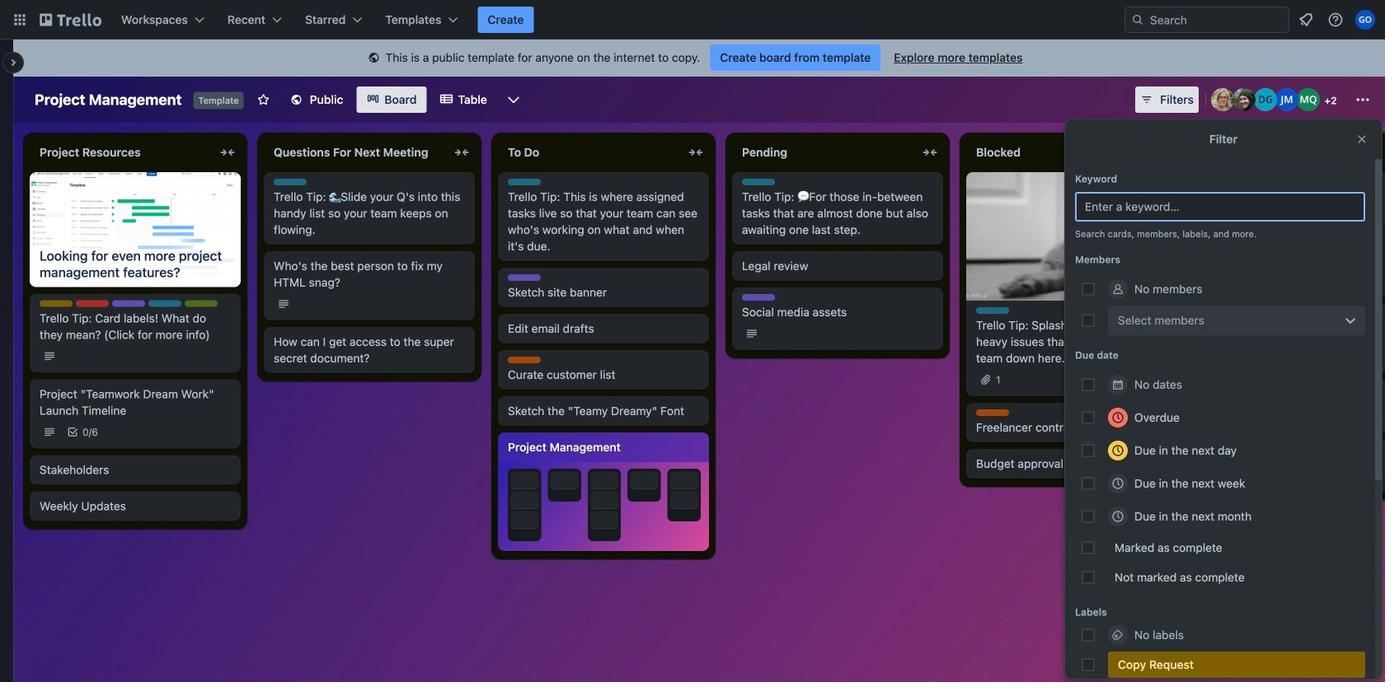 Task type: locate. For each thing, give the bounding box(es) containing it.
1 vertical spatial color: yellow, title: "copy request" element
[[1108, 652, 1365, 679]]

show menu image
[[1355, 92, 1371, 108]]

Search field
[[1144, 8, 1289, 31]]

primary element
[[0, 0, 1385, 40]]

0 vertical spatial color: yellow, title: "copy request" element
[[40, 301, 73, 307]]

0 notifications image
[[1296, 10, 1316, 30]]

color: lime, title: "halp" element
[[185, 301, 218, 307]]

caity (caity) image
[[1233, 88, 1256, 111]]

1 horizontal spatial color: orange, title: "one more step" element
[[976, 410, 1009, 416]]

None text field
[[1200, 139, 1385, 166]]

star or unstar board image
[[257, 93, 270, 106]]

color: orange, title: "one more step" element
[[508, 357, 541, 364], [976, 410, 1009, 416]]

customize views image
[[505, 92, 522, 108]]

1 collapse list image from the left
[[218, 143, 237, 162]]

jordan mirchev (jordan_mirchev) image
[[1276, 88, 1299, 111]]

3 collapse list image from the left
[[920, 143, 940, 162]]

0 horizontal spatial color: orange, title: "one more step" element
[[508, 357, 541, 364]]

None text field
[[30, 139, 214, 166], [498, 139, 683, 166], [732, 139, 917, 166], [966, 139, 1151, 166], [30, 139, 214, 166], [498, 139, 683, 166], [732, 139, 917, 166], [966, 139, 1151, 166]]

close popover image
[[1356, 133, 1369, 146]]

search image
[[1131, 13, 1144, 26]]

2 horizontal spatial collapse list image
[[920, 143, 940, 162]]

0 horizontal spatial collapse list image
[[218, 143, 237, 162]]

color: purple, title: "design team" element
[[508, 275, 541, 281], [742, 294, 775, 301], [112, 301, 145, 307]]

collapse list image
[[218, 143, 237, 162], [452, 143, 472, 162], [920, 143, 940, 162]]

andrea crawford (andreacrawford8) image
[[1211, 88, 1234, 111]]

color: sky, title: "trello tip" element
[[274, 179, 307, 186], [508, 179, 541, 186], [742, 179, 775, 186], [1210, 232, 1243, 238], [148, 301, 181, 307], [976, 308, 1009, 314]]

color: yellow, title: "copy request" element
[[40, 301, 73, 307], [1108, 652, 1365, 679]]

back to home image
[[40, 7, 101, 33]]

1 horizontal spatial color: yellow, title: "copy request" element
[[1108, 652, 1365, 679]]

2 collapse list image from the left
[[452, 143, 472, 162]]

1 horizontal spatial collapse list image
[[452, 143, 472, 162]]



Task type: describe. For each thing, give the bounding box(es) containing it.
collapse list image
[[686, 143, 706, 162]]

gary orlando (garyorlando) image
[[1356, 10, 1375, 30]]

sm image
[[366, 50, 382, 67]]

2 horizontal spatial color: purple, title: "design team" element
[[742, 294, 775, 301]]

0 horizontal spatial color: purple, title: "design team" element
[[112, 301, 145, 307]]

color: red, title: "priority" element
[[76, 301, 109, 307]]

0 vertical spatial color: orange, title: "one more step" element
[[508, 357, 541, 364]]

open information menu image
[[1327, 12, 1344, 28]]

Board name text field
[[26, 87, 190, 113]]

melody qiao (melodyqiao) image
[[1297, 88, 1320, 111]]

Enter a keyword… text field
[[1075, 192, 1365, 222]]

1 vertical spatial color: orange, title: "one more step" element
[[976, 410, 1009, 416]]

devan goldstein (devangoldstein2) image
[[1254, 88, 1277, 111]]

1 horizontal spatial color: purple, title: "design team" element
[[508, 275, 541, 281]]

0 horizontal spatial color: yellow, title: "copy request" element
[[40, 301, 73, 307]]



Task type: vqa. For each thing, say whether or not it's contained in the screenshot.
Learn more about Trello views
no



